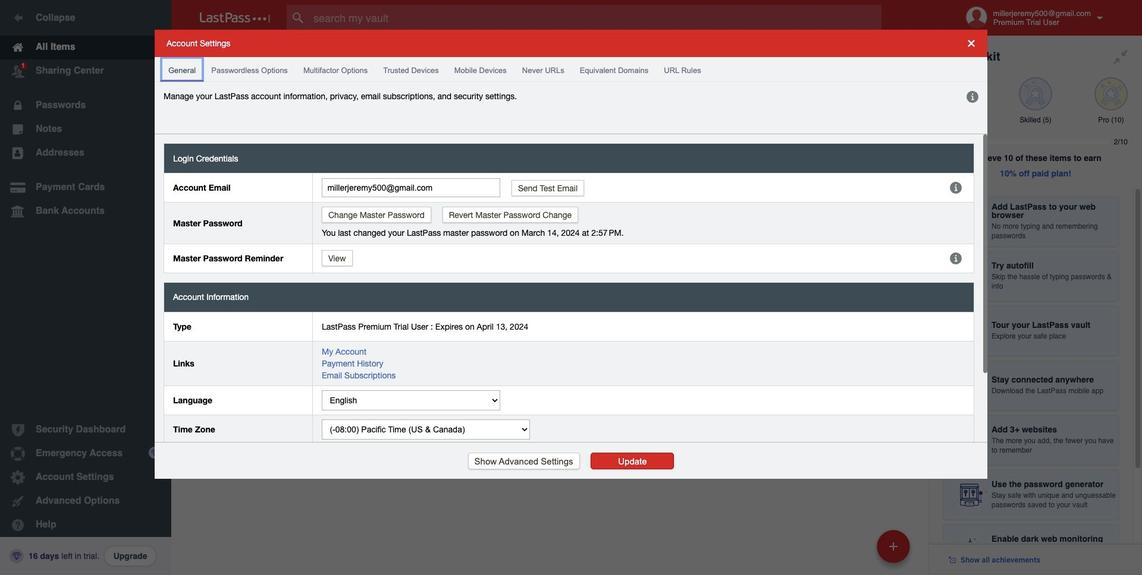 Task type: describe. For each thing, give the bounding box(es) containing it.
search my vault text field
[[287, 5, 905, 31]]

new item image
[[889, 543, 898, 551]]

vault options navigation
[[171, 36, 929, 71]]



Task type: vqa. For each thing, say whether or not it's contained in the screenshot.
Main navigation navigation
yes



Task type: locate. For each thing, give the bounding box(es) containing it.
lastpass image
[[200, 12, 270, 23]]

main navigation navigation
[[0, 0, 171, 576]]

new item navigation
[[873, 527, 917, 576]]

Search search field
[[287, 5, 905, 31]]



